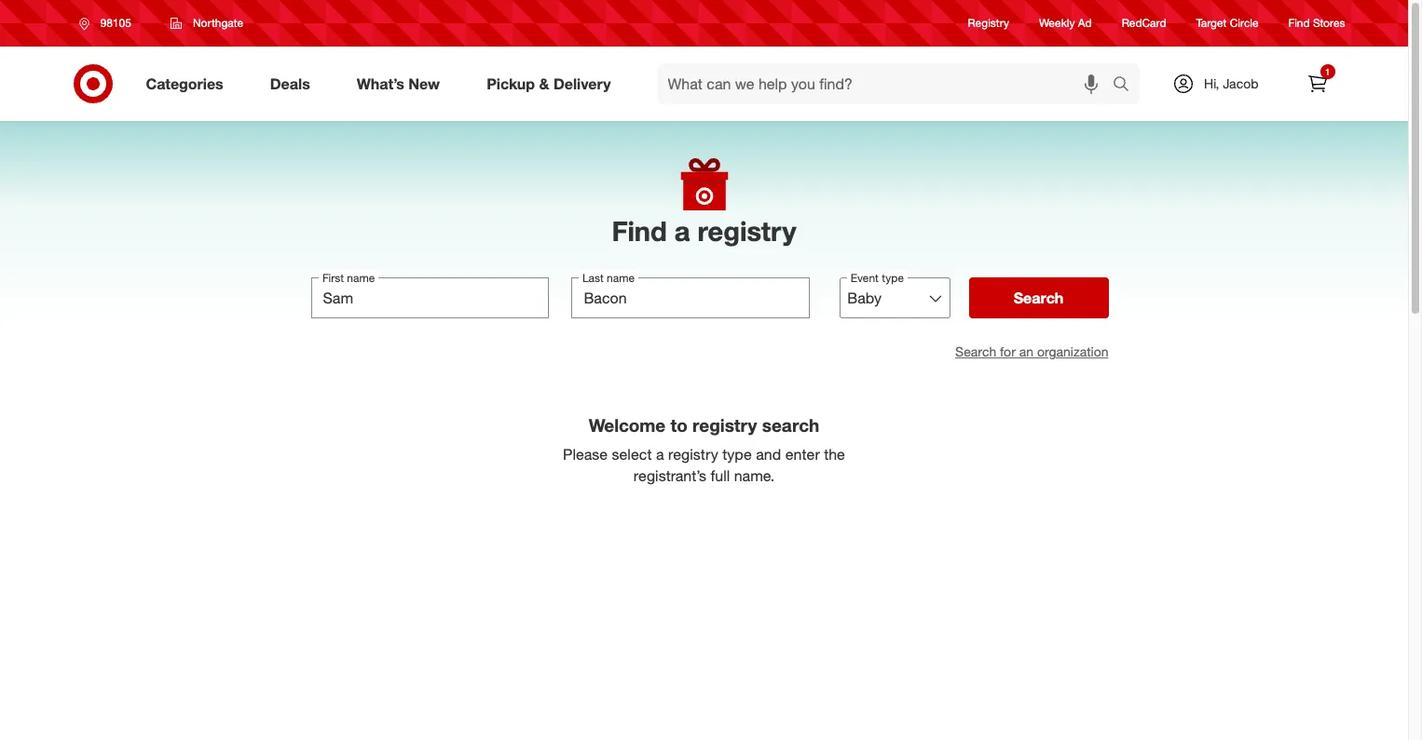 Task type: locate. For each thing, give the bounding box(es) containing it.
what's new link
[[341, 63, 463, 104]]

select
[[612, 445, 652, 464]]

registrant's
[[633, 467, 706, 485]]

registry
[[698, 214, 796, 248], [692, 415, 757, 436], [668, 445, 718, 464]]

1 vertical spatial search
[[762, 415, 819, 436]]

1 vertical spatial search
[[955, 344, 996, 360]]

0 vertical spatial registry
[[698, 214, 796, 248]]

1 horizontal spatial search
[[1104, 76, 1149, 95]]

find
[[1289, 16, 1310, 30], [612, 214, 667, 248]]

find stores link
[[1289, 15, 1345, 31]]

What can we help you find? suggestions appear below search field
[[657, 63, 1117, 104]]

search for an organization
[[955, 344, 1109, 360]]

search
[[1104, 76, 1149, 95], [762, 415, 819, 436]]

search left for
[[955, 344, 996, 360]]

deals
[[270, 74, 310, 93]]

redcard
[[1122, 16, 1166, 30]]

0 horizontal spatial search
[[955, 344, 996, 360]]

search up search for an organization link
[[1014, 289, 1064, 308]]

hi, jacob
[[1204, 75, 1259, 91]]

0 vertical spatial search
[[1104, 76, 1149, 95]]

0 horizontal spatial a
[[656, 445, 664, 464]]

categories link
[[130, 63, 247, 104]]

0 horizontal spatial search
[[762, 415, 819, 436]]

1 horizontal spatial a
[[675, 214, 690, 248]]

1 vertical spatial a
[[656, 445, 664, 464]]

northgate
[[193, 16, 243, 30]]

98105
[[100, 16, 131, 30]]

1 vertical spatial registry
[[692, 415, 757, 436]]

1 horizontal spatial find
[[1289, 16, 1310, 30]]

None text field
[[311, 278, 549, 319], [572, 278, 810, 319], [311, 278, 549, 319], [572, 278, 810, 319]]

0 horizontal spatial find
[[612, 214, 667, 248]]

type
[[722, 445, 752, 464]]

search for search
[[1014, 289, 1064, 308]]

a
[[675, 214, 690, 248], [656, 445, 664, 464]]

search
[[1014, 289, 1064, 308], [955, 344, 996, 360]]

search for search for an organization
[[955, 344, 996, 360]]

weekly
[[1039, 16, 1075, 30]]

find for find a registry
[[612, 214, 667, 248]]

target circle link
[[1196, 15, 1259, 31]]

categories
[[146, 74, 223, 93]]

full
[[711, 467, 730, 485]]

search inside button
[[1014, 289, 1064, 308]]

search down redcard link
[[1104, 76, 1149, 95]]

what's new
[[357, 74, 440, 93]]

search for an organization link
[[955, 344, 1109, 360]]

search up enter
[[762, 415, 819, 436]]

delivery
[[553, 74, 611, 93]]

enter
[[785, 445, 820, 464]]

the
[[824, 445, 845, 464]]

0 vertical spatial find
[[1289, 16, 1310, 30]]

1 vertical spatial find
[[612, 214, 667, 248]]

registry for a
[[698, 214, 796, 248]]

0 vertical spatial search
[[1014, 289, 1064, 308]]

for
[[1000, 344, 1016, 360]]

1 horizontal spatial search
[[1014, 289, 1064, 308]]



Task type: vqa. For each thing, say whether or not it's contained in the screenshot.
to
yes



Task type: describe. For each thing, give the bounding box(es) containing it.
please
[[563, 445, 608, 464]]

and
[[756, 445, 781, 464]]

1
[[1325, 66, 1330, 77]]

new
[[409, 74, 440, 93]]

pickup & delivery
[[487, 74, 611, 93]]

organization
[[1037, 344, 1109, 360]]

jacob
[[1223, 75, 1259, 91]]

target
[[1196, 16, 1227, 30]]

redcard link
[[1122, 15, 1166, 31]]

weekly ad link
[[1039, 15, 1092, 31]]

&
[[539, 74, 549, 93]]

target circle
[[1196, 16, 1259, 30]]

hi,
[[1204, 75, 1219, 91]]

registry
[[968, 16, 1009, 30]]

find a registry
[[612, 214, 796, 248]]

ad
[[1078, 16, 1092, 30]]

an
[[1019, 344, 1034, 360]]

welcome
[[589, 415, 666, 436]]

name.
[[734, 467, 775, 485]]

find stores
[[1289, 16, 1345, 30]]

northgate button
[[158, 7, 255, 40]]

2 vertical spatial registry
[[668, 445, 718, 464]]

welcome to registry search please select a registry type and enter the registrant's full name.
[[563, 415, 845, 485]]

circle
[[1230, 16, 1259, 30]]

weekly ad
[[1039, 16, 1092, 30]]

what's
[[357, 74, 404, 93]]

0 vertical spatial a
[[675, 214, 690, 248]]

registry link
[[968, 15, 1009, 31]]

deals link
[[254, 63, 333, 104]]

registry for to
[[692, 415, 757, 436]]

search button
[[1104, 63, 1149, 108]]

pickup
[[487, 74, 535, 93]]

search inside 'welcome to registry search please select a registry type and enter the registrant's full name.'
[[762, 415, 819, 436]]

search button
[[969, 278, 1109, 319]]

find for find stores
[[1289, 16, 1310, 30]]

98105 button
[[67, 7, 151, 40]]

pickup & delivery link
[[471, 63, 634, 104]]

a inside 'welcome to registry search please select a registry type and enter the registrant's full name.'
[[656, 445, 664, 464]]

1 link
[[1297, 63, 1338, 104]]

stores
[[1313, 16, 1345, 30]]

to
[[671, 415, 688, 436]]



